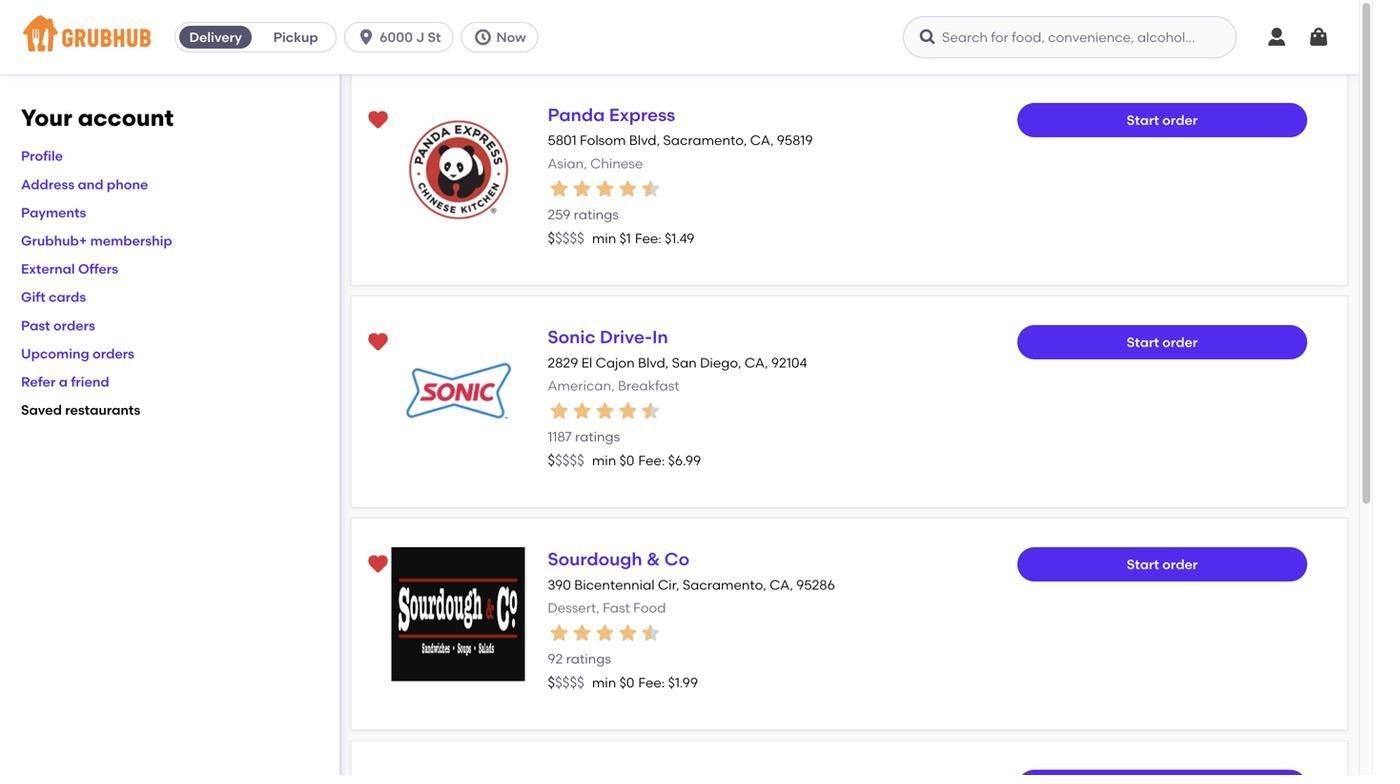 Task type: vqa. For each thing, say whether or not it's contained in the screenshot.
the top Saved restaurant icon
yes



Task type: describe. For each thing, give the bounding box(es) containing it.
gift
[[21, 289, 45, 305]]

payments link
[[21, 204, 86, 221]]

j
[[416, 29, 424, 45]]

offers
[[78, 261, 118, 277]]

$1.99
[[668, 675, 698, 691]]

start order for panda express
[[1127, 112, 1198, 128]]

now
[[496, 29, 526, 45]]

sourdough
[[548, 549, 642, 570]]

sonic drive-in link
[[548, 327, 668, 348]]

sourdough & co  logo image
[[391, 548, 525, 681]]

1187
[[548, 429, 572, 445]]

saved restaurant image for panda express
[[366, 109, 389, 132]]

refer
[[21, 374, 56, 390]]

upcoming
[[21, 346, 89, 362]]

orders for past orders
[[53, 317, 95, 334]]

friend
[[71, 374, 109, 390]]

bicentennial
[[574, 577, 655, 593]]

and
[[78, 176, 104, 192]]

fee: for in
[[638, 452, 665, 469]]

blvd, inside sonic drive-in 2829 el cajon blvd, san diego, ca, 92104 american, breakfast
[[638, 355, 669, 371]]

account
[[78, 104, 174, 132]]

sonic drive-in logo image
[[391, 325, 525, 459]]

6000
[[380, 29, 413, 45]]

$ for sonic drive-in
[[548, 452, 555, 469]]

fee: for co
[[638, 675, 665, 691]]

asian,
[[548, 155, 587, 172]]

pickup button
[[256, 22, 336, 52]]

min $1 fee: $1.49
[[592, 230, 695, 246]]

saved restaurant button for sonic
[[361, 325, 395, 360]]

diego,
[[700, 355, 741, 371]]

delivery
[[189, 29, 242, 45]]

$1
[[619, 230, 631, 246]]

min $0 fee: $1.99
[[592, 675, 698, 691]]

chinese
[[590, 155, 643, 172]]

start order button for panda express
[[1017, 103, 1307, 137]]

refer a friend
[[21, 374, 109, 390]]

el
[[582, 355, 592, 371]]

min for sonic
[[592, 452, 616, 469]]

95286
[[796, 577, 835, 593]]

order for panda express
[[1163, 112, 1198, 128]]

ca, inside sourdough & co 390 bicentennial cir, sacramento, ca, 95286 dessert, fast food
[[770, 577, 793, 593]]

$ for panda express
[[548, 230, 555, 247]]

saved restaurants link
[[21, 402, 140, 418]]

start for sonic drive-in
[[1127, 334, 1159, 350]]

past
[[21, 317, 50, 334]]

svg image
[[918, 28, 937, 47]]

saved restaurant image for sonic drive-in
[[366, 331, 389, 354]]

refer a friend link
[[21, 374, 109, 390]]

san
[[672, 355, 697, 371]]

ratings for panda
[[574, 207, 619, 223]]

$$$$$ for panda express
[[548, 230, 584, 247]]

now button
[[461, 22, 546, 52]]

panda express logo image
[[391, 103, 525, 237]]

st
[[428, 29, 441, 45]]

food
[[633, 600, 666, 616]]

sonic
[[548, 327, 596, 348]]

a
[[59, 374, 68, 390]]

sacramento, inside panda express 5801 folsom blvd, sacramento, ca, 95819 asian, chinese
[[663, 132, 747, 148]]

profile link
[[21, 148, 63, 164]]

$0 for &
[[619, 675, 635, 691]]

ratings for sourdough
[[566, 651, 611, 667]]

sourdough & co link
[[548, 549, 690, 570]]

folsom
[[580, 132, 626, 148]]

259
[[548, 207, 571, 223]]

panda express 5801 folsom blvd, sacramento, ca, 95819 asian, chinese
[[548, 104, 813, 172]]

svg image inside 'now' button
[[473, 28, 492, 47]]

in
[[652, 327, 668, 348]]

6000 j st button
[[344, 22, 461, 52]]

grubhub+ membership
[[21, 233, 172, 249]]

payments
[[21, 204, 86, 221]]

cards
[[49, 289, 86, 305]]

panda express link
[[548, 104, 675, 125]]

order for sonic drive-in
[[1163, 334, 1198, 350]]

start for sourdough & co
[[1127, 556, 1159, 573]]

express
[[609, 104, 675, 125]]

$6.99
[[668, 452, 701, 469]]

delivery button
[[176, 22, 256, 52]]

restaurants
[[65, 402, 140, 418]]

start order for sonic drive-in
[[1127, 334, 1198, 350]]

ca, inside sonic drive-in 2829 el cajon blvd, san diego, ca, 92104 american, breakfast
[[745, 355, 768, 371]]

american,
[[548, 378, 615, 394]]

grubhub+
[[21, 233, 87, 249]]

profile
[[21, 148, 63, 164]]

$0 for drive-
[[619, 452, 635, 469]]



Task type: locate. For each thing, give the bounding box(es) containing it.
drive-
[[600, 327, 652, 348]]

co
[[664, 549, 690, 570]]

main navigation navigation
[[0, 0, 1359, 74]]

ratings
[[574, 207, 619, 223], [575, 429, 620, 445], [566, 651, 611, 667]]

min down the 92 ratings
[[592, 675, 616, 691]]

pickup
[[273, 29, 318, 45]]

star icon image
[[548, 177, 571, 200], [571, 177, 594, 200], [594, 177, 616, 200], [616, 177, 639, 200], [639, 177, 662, 200], [639, 177, 662, 200], [548, 399, 571, 422], [571, 399, 594, 422], [594, 399, 616, 422], [616, 399, 639, 422], [639, 399, 662, 422], [639, 399, 662, 422], [548, 622, 571, 645], [571, 622, 594, 645], [594, 622, 616, 645], [616, 622, 639, 645], [639, 622, 662, 645], [639, 622, 662, 645]]

phone
[[107, 176, 148, 192]]

1187 ratings
[[548, 429, 620, 445]]

1 saved restaurant button from the top
[[361, 103, 395, 137]]

saved restaurant button for sourdough
[[361, 548, 395, 582]]

saved restaurant button for panda
[[361, 103, 395, 137]]

min down 1187 ratings
[[592, 452, 616, 469]]

$$$$$ for sourdough & co
[[548, 674, 584, 691]]

blvd, down express
[[629, 132, 660, 148]]

fee: right the $1
[[635, 230, 662, 246]]

sacramento, down express
[[663, 132, 747, 148]]

ca, left 92104
[[745, 355, 768, 371]]

dessert,
[[548, 600, 600, 616]]

3 order from the top
[[1163, 556, 1198, 573]]

past orders link
[[21, 317, 95, 334]]

gift cards link
[[21, 289, 86, 305]]

1 vertical spatial order
[[1163, 334, 1198, 350]]

ratings right 1187
[[575, 429, 620, 445]]

fee: left $1.99
[[638, 675, 665, 691]]

Search for food, convenience, alcohol... search field
[[903, 16, 1237, 58]]

ratings right 259
[[574, 207, 619, 223]]

1 $ from the top
[[548, 230, 555, 247]]

orders up upcoming orders
[[53, 317, 95, 334]]

orders up friend
[[93, 346, 134, 362]]

0 vertical spatial start
[[1127, 112, 1159, 128]]

cajon
[[596, 355, 635, 371]]

$ down 92
[[548, 674, 555, 691]]

address and phone link
[[21, 176, 148, 192]]

2 vertical spatial $
[[548, 674, 555, 691]]

order for sourdough & co
[[1163, 556, 1198, 573]]

$ down 259
[[548, 230, 555, 247]]

gift cards
[[21, 289, 86, 305]]

2 min from the top
[[592, 452, 616, 469]]

1 start order from the top
[[1127, 112, 1198, 128]]

2 $0 from the top
[[619, 675, 635, 691]]

1 vertical spatial sacramento,
[[683, 577, 767, 593]]

3 min from the top
[[592, 675, 616, 691]]

saved restaurant image left sonic drive-in logo
[[366, 331, 389, 354]]

92 ratings
[[548, 651, 611, 667]]

3 start order button from the top
[[1017, 548, 1307, 582]]

1 $$$$$ from the top
[[548, 230, 584, 247]]

0 vertical spatial start order button
[[1017, 103, 1307, 137]]

1 vertical spatial $
[[548, 452, 555, 469]]

3 saved restaurant button from the top
[[361, 548, 395, 582]]

start order for sourdough & co
[[1127, 556, 1198, 573]]

membership
[[90, 233, 172, 249]]

sacramento, down co
[[683, 577, 767, 593]]

0 vertical spatial start order
[[1127, 112, 1198, 128]]

0 vertical spatial saved restaurant button
[[361, 103, 395, 137]]

1 vertical spatial saved restaurant image
[[366, 331, 389, 354]]

orders for upcoming orders
[[93, 346, 134, 362]]

order
[[1163, 112, 1198, 128], [1163, 334, 1198, 350], [1163, 556, 1198, 573]]

0 vertical spatial $$$$$
[[548, 230, 584, 247]]

92
[[548, 651, 563, 667]]

1 vertical spatial start order button
[[1017, 325, 1307, 360]]

external offers
[[21, 261, 118, 277]]

$$$$$ down 1187
[[548, 452, 584, 469]]

0 vertical spatial order
[[1163, 112, 1198, 128]]

address and phone
[[21, 176, 148, 192]]

3 start order from the top
[[1127, 556, 1198, 573]]

2 vertical spatial order
[[1163, 556, 1198, 573]]

2 start from the top
[[1127, 334, 1159, 350]]

external offers link
[[21, 261, 118, 277]]

&
[[647, 549, 660, 570]]

cir,
[[658, 577, 679, 593]]

saved restaurant image left 'sourdough & co  logo'
[[366, 553, 389, 576]]

1 vertical spatial saved restaurant button
[[361, 325, 395, 360]]

min
[[592, 230, 616, 246], [592, 452, 616, 469], [592, 675, 616, 691]]

1 min from the top
[[592, 230, 616, 246]]

2 saved restaurant image from the top
[[366, 331, 389, 354]]

1 vertical spatial $0
[[619, 675, 635, 691]]

1 vertical spatial start order
[[1127, 334, 1198, 350]]

your account
[[21, 104, 174, 132]]

saved restaurant image down 6000
[[366, 109, 389, 132]]

2 vertical spatial saved restaurant button
[[361, 548, 395, 582]]

your
[[21, 104, 72, 132]]

0 vertical spatial sacramento,
[[663, 132, 747, 148]]

sonic drive-in 2829 el cajon blvd, san diego, ca, 92104 american, breakfast
[[548, 327, 807, 394]]

svg image
[[1265, 26, 1288, 49], [1307, 26, 1330, 49], [357, 28, 376, 47], [473, 28, 492, 47]]

ca,
[[750, 132, 774, 148], [745, 355, 768, 371], [770, 577, 793, 593]]

1 saved restaurant image from the top
[[366, 109, 389, 132]]

min for sourdough
[[592, 675, 616, 691]]

svg image inside 6000 j st button
[[357, 28, 376, 47]]

2 saved restaurant button from the top
[[361, 325, 395, 360]]

0 vertical spatial blvd,
[[629, 132, 660, 148]]

$$$$$
[[548, 230, 584, 247], [548, 452, 584, 469], [548, 674, 584, 691]]

sacramento, inside sourdough & co 390 bicentennial cir, sacramento, ca, 95286 dessert, fast food
[[683, 577, 767, 593]]

2 vertical spatial $$$$$
[[548, 674, 584, 691]]

saved
[[21, 402, 62, 418]]

sacramento,
[[663, 132, 747, 148], [683, 577, 767, 593]]

95819
[[777, 132, 813, 148]]

fee: for 5801
[[635, 230, 662, 246]]

5801
[[548, 132, 577, 148]]

ca, inside panda express 5801 folsom blvd, sacramento, ca, 95819 asian, chinese
[[750, 132, 774, 148]]

2 vertical spatial ca,
[[770, 577, 793, 593]]

start order
[[1127, 112, 1198, 128], [1127, 334, 1198, 350], [1127, 556, 1198, 573]]

panda
[[548, 104, 605, 125]]

$0 down 1187 ratings
[[619, 452, 635, 469]]

6000 j st
[[380, 29, 441, 45]]

$$$$$ down 92
[[548, 674, 584, 691]]

ca, left 95819
[[750, 132, 774, 148]]

fast
[[603, 600, 630, 616]]

3 start from the top
[[1127, 556, 1159, 573]]

3 $$$$$ from the top
[[548, 674, 584, 691]]

blvd, inside panda express 5801 folsom blvd, sacramento, ca, 95819 asian, chinese
[[629, 132, 660, 148]]

$1.49
[[665, 230, 695, 246]]

2 vertical spatial start order
[[1127, 556, 1198, 573]]

1 start from the top
[[1127, 112, 1159, 128]]

0 vertical spatial fee:
[[635, 230, 662, 246]]

sourdough & co 390 bicentennial cir, sacramento, ca, 95286 dessert, fast food
[[548, 549, 835, 616]]

start order button for sonic drive-in
[[1017, 325, 1307, 360]]

saved restaurants
[[21, 402, 140, 418]]

breakfast
[[618, 378, 680, 394]]

$0 left $1.99
[[619, 675, 635, 691]]

1 vertical spatial blvd,
[[638, 355, 669, 371]]

2 $ from the top
[[548, 452, 555, 469]]

2 order from the top
[[1163, 334, 1198, 350]]

past orders
[[21, 317, 95, 334]]

2 start order button from the top
[[1017, 325, 1307, 360]]

2 vertical spatial start order button
[[1017, 548, 1307, 582]]

1 $0 from the top
[[619, 452, 635, 469]]

2 vertical spatial fee:
[[638, 675, 665, 691]]

$$$$$ down 259
[[548, 230, 584, 247]]

1 order from the top
[[1163, 112, 1198, 128]]

min for panda
[[592, 230, 616, 246]]

1 start order button from the top
[[1017, 103, 1307, 137]]

3 $ from the top
[[548, 674, 555, 691]]

min $0 fee: $6.99
[[592, 452, 701, 469]]

$ for sourdough & co
[[548, 674, 555, 691]]

2 $$$$$ from the top
[[548, 452, 584, 469]]

ca, left 95286
[[770, 577, 793, 593]]

$$$$$ for sonic drive-in
[[548, 452, 584, 469]]

1 vertical spatial ratings
[[575, 429, 620, 445]]

blvd,
[[629, 132, 660, 148], [638, 355, 669, 371]]

external
[[21, 261, 75, 277]]

start for panda express
[[1127, 112, 1159, 128]]

1 vertical spatial $$$$$
[[548, 452, 584, 469]]

259 ratings
[[548, 207, 619, 223]]

390
[[548, 577, 571, 593]]

saved restaurant image for sourdough & co
[[366, 553, 389, 576]]

$ down 1187
[[548, 452, 555, 469]]

upcoming orders
[[21, 346, 134, 362]]

fee: left $6.99
[[638, 452, 665, 469]]

2 vertical spatial saved restaurant image
[[366, 553, 389, 576]]

ratings right 92
[[566, 651, 611, 667]]

grubhub+ membership link
[[21, 233, 172, 249]]

address
[[21, 176, 75, 192]]

2829
[[548, 355, 578, 371]]

2 start order from the top
[[1127, 334, 1198, 350]]

saved restaurant image
[[366, 109, 389, 132], [366, 331, 389, 354], [366, 553, 389, 576]]

0 vertical spatial ca,
[[750, 132, 774, 148]]

2 vertical spatial ratings
[[566, 651, 611, 667]]

$0
[[619, 452, 635, 469], [619, 675, 635, 691]]

2 vertical spatial min
[[592, 675, 616, 691]]

ratings for sonic
[[575, 429, 620, 445]]

0 vertical spatial ratings
[[574, 207, 619, 223]]

1 vertical spatial orders
[[93, 346, 134, 362]]

min left the $1
[[592, 230, 616, 246]]

$
[[548, 230, 555, 247], [548, 452, 555, 469], [548, 674, 555, 691]]

1 vertical spatial fee:
[[638, 452, 665, 469]]

1 vertical spatial min
[[592, 452, 616, 469]]

2 vertical spatial start
[[1127, 556, 1159, 573]]

3 saved restaurant image from the top
[[366, 553, 389, 576]]

start order button
[[1017, 103, 1307, 137], [1017, 325, 1307, 360], [1017, 548, 1307, 582]]

0 vertical spatial min
[[592, 230, 616, 246]]

upcoming orders link
[[21, 346, 134, 362]]

0 vertical spatial $
[[548, 230, 555, 247]]

92104
[[771, 355, 807, 371]]

1 vertical spatial ca,
[[745, 355, 768, 371]]

orders
[[53, 317, 95, 334], [93, 346, 134, 362]]

0 vertical spatial $0
[[619, 452, 635, 469]]

saved restaurant button
[[361, 103, 395, 137], [361, 325, 395, 360], [361, 548, 395, 582]]

start order button for sourdough & co
[[1017, 548, 1307, 582]]

0 vertical spatial orders
[[53, 317, 95, 334]]

0 vertical spatial saved restaurant image
[[366, 109, 389, 132]]

blvd, up breakfast
[[638, 355, 669, 371]]

1 vertical spatial start
[[1127, 334, 1159, 350]]



